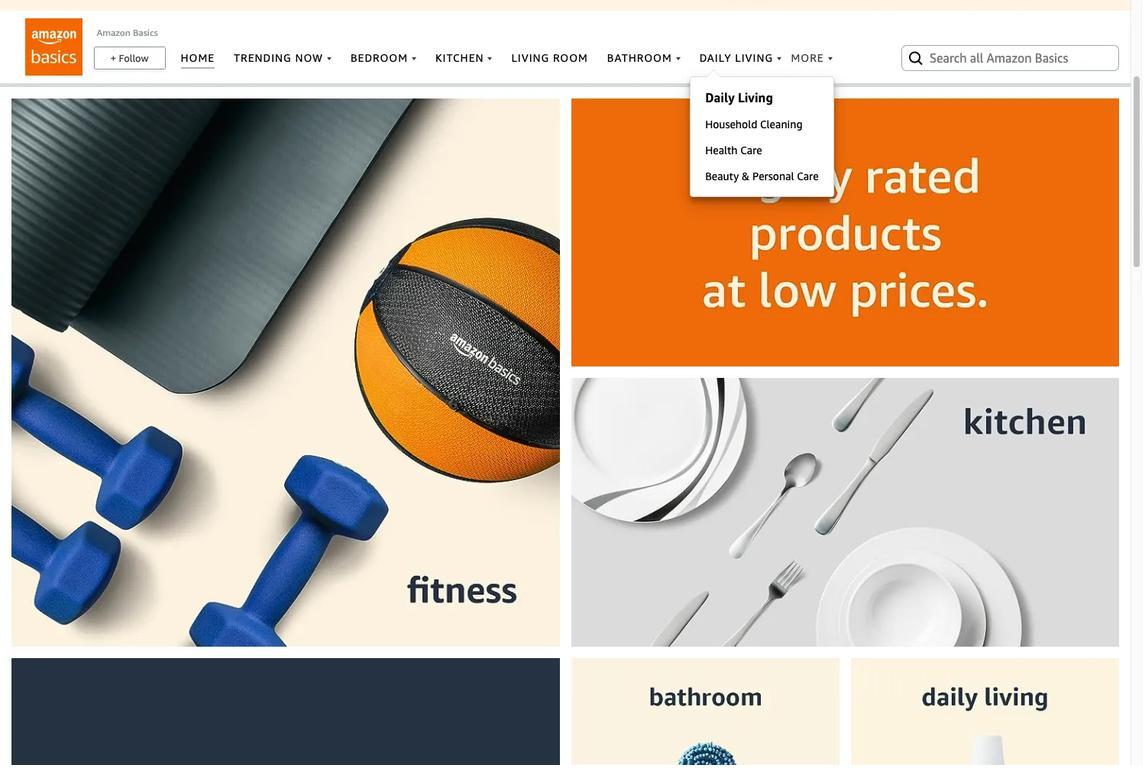 Task type: locate. For each thing, give the bounding box(es) containing it.
amazon
[[97, 27, 131, 38]]

basics
[[133, 27, 158, 38]]

amazon basics
[[97, 27, 158, 38]]

amazon basics logo image
[[25, 18, 82, 76]]

search image
[[907, 49, 925, 67]]

follow
[[119, 52, 149, 64]]



Task type: vqa. For each thing, say whether or not it's contained in the screenshot.
Search all Amazon Basics "SEARCH BOX"
yes



Task type: describe. For each thing, give the bounding box(es) containing it.
+
[[110, 52, 116, 64]]

amazon basics link
[[97, 27, 158, 38]]

Search all Amazon Basics search field
[[930, 45, 1094, 71]]

+ follow
[[110, 52, 149, 64]]

+ follow button
[[94, 47, 165, 69]]



